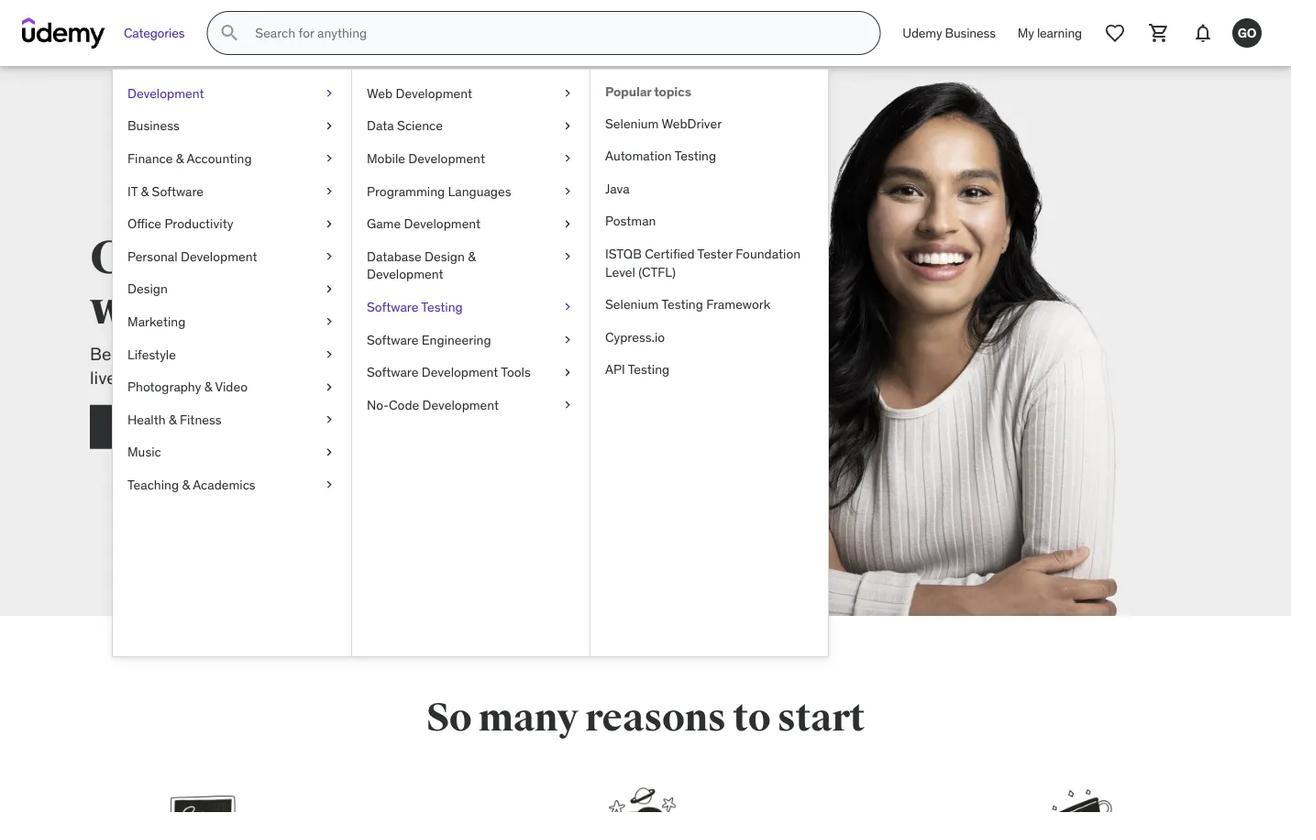 Task type: vqa. For each thing, say whether or not it's contained in the screenshot.
xsmall image within THE SOFTWARE ENGINEERING link
yes



Task type: locate. For each thing, give the bounding box(es) containing it.
an
[[159, 343, 178, 365]]

teaching & academics link
[[113, 469, 351, 502]]

programming languages
[[367, 183, 511, 199]]

xsmall image inside design link
[[322, 280, 337, 298]]

testing for selenium
[[662, 296, 703, 313]]

learning
[[1037, 24, 1082, 41]]

software development tools
[[367, 364, 531, 381]]

including
[[148, 367, 219, 389]]

wishlist image
[[1104, 22, 1127, 44]]

development inside 'link'
[[404, 215, 481, 232]]

music
[[128, 444, 161, 461]]

lifestyle
[[128, 346, 176, 363]]

framework
[[707, 296, 771, 313]]

development
[[128, 85, 204, 101], [396, 85, 472, 101], [409, 150, 485, 167], [404, 215, 481, 232], [181, 248, 257, 265], [367, 266, 444, 283], [422, 364, 498, 381], [422, 397, 499, 413]]

photography
[[128, 379, 201, 395]]

database
[[367, 248, 422, 265]]

xsmall image inside personal development "link"
[[322, 248, 337, 266]]

development down programming languages
[[404, 215, 481, 232]]

get started
[[198, 418, 275, 436]]

web development
[[367, 85, 472, 101]]

us
[[195, 280, 245, 338]]

it
[[128, 183, 138, 199]]

xsmall image for software development tools
[[561, 364, 575, 382]]

design inside database design & development
[[425, 248, 465, 265]]

selenium testing framework
[[605, 296, 771, 313]]

it & software
[[128, 183, 204, 199]]

xsmall image for music
[[322, 444, 337, 462]]

become
[[90, 343, 155, 365]]

web development link
[[352, 77, 590, 110]]

software down software testing
[[367, 331, 419, 348]]

software
[[152, 183, 204, 199], [367, 299, 419, 315], [367, 331, 419, 348], [367, 364, 419, 381]]

development down software development tools link
[[422, 397, 499, 413]]

& down game development 'link'
[[468, 248, 476, 265]]

cypress.io link
[[591, 321, 828, 354]]

video
[[215, 379, 248, 395]]

xsmall image inside no-code development link
[[561, 396, 575, 414]]

postman
[[605, 213, 656, 229]]

xsmall image inside 'finance & accounting' link
[[322, 150, 337, 168]]

java
[[605, 180, 630, 197]]

no-code development
[[367, 397, 499, 413]]

1 vertical spatial design
[[128, 281, 168, 297]]

xsmall image inside database design & development link
[[561, 248, 575, 266]]

software up software engineering at the top left
[[367, 299, 419, 315]]

design down personal
[[128, 281, 168, 297]]

1 vertical spatial selenium
[[605, 296, 659, 313]]

mobile development link
[[352, 142, 590, 175]]

teaching
[[128, 477, 179, 493]]

& for video
[[204, 379, 212, 395]]

development down database
[[367, 266, 444, 283]]

get started link
[[90, 405, 383, 449]]

business up finance at the left
[[128, 118, 180, 134]]

xsmall image inside office productivity link
[[322, 215, 337, 233]]

0 vertical spatial design
[[425, 248, 465, 265]]

xsmall image
[[561, 84, 575, 102], [322, 117, 337, 135], [561, 117, 575, 135], [322, 150, 337, 168], [322, 248, 337, 266], [561, 248, 575, 266], [322, 280, 337, 298], [322, 313, 337, 331], [322, 346, 337, 364], [322, 444, 337, 462], [322, 476, 337, 494]]

& for academics
[[182, 477, 190, 493]]

xsmall image inside music link
[[322, 444, 337, 462]]

xsmall image inside web development link
[[561, 84, 575, 102]]

istqb
[[605, 246, 642, 262]]

& left video
[[204, 379, 212, 395]]

lifestyle link
[[113, 338, 351, 371]]

0 vertical spatial business
[[945, 24, 996, 41]]

lives
[[90, 367, 125, 389]]

software testing element
[[590, 70, 828, 657]]

testing for software
[[421, 299, 463, 315]]

xsmall image for it & software
[[322, 182, 337, 200]]

photography & video link
[[113, 371, 351, 404]]

web
[[367, 85, 393, 101]]

programming
[[367, 183, 445, 199]]

xsmall image inside lifestyle link
[[322, 346, 337, 364]]

software up the code
[[367, 364, 419, 381]]

0 horizontal spatial business
[[128, 118, 180, 134]]

xsmall image for office productivity
[[322, 215, 337, 233]]

personal
[[128, 248, 178, 265]]

xsmall image inside health & fitness link
[[322, 411, 337, 429]]

no-code development link
[[352, 389, 590, 422]]

xsmall image for no-code development
[[561, 396, 575, 414]]

udemy business link
[[892, 11, 1007, 55]]

get
[[198, 418, 223, 436]]

xsmall image for photography & video
[[322, 378, 337, 396]]

udemy image
[[22, 17, 105, 49]]

& right it
[[141, 183, 149, 199]]

business right udemy
[[945, 24, 996, 41]]

xsmall image
[[322, 84, 337, 102], [561, 150, 575, 168], [322, 182, 337, 200], [561, 182, 575, 200], [322, 215, 337, 233], [561, 215, 575, 233], [561, 298, 575, 316], [561, 331, 575, 349], [561, 364, 575, 382], [322, 378, 337, 396], [561, 396, 575, 414], [322, 411, 337, 429]]

xsmall image inside 'business' link
[[322, 117, 337, 135]]

xsmall image inside software development tools link
[[561, 364, 575, 382]]

xsmall image inside data science link
[[561, 117, 575, 135]]

xsmall image inside software testing link
[[561, 298, 575, 316]]

java link
[[591, 172, 828, 205]]

testing for api
[[628, 361, 670, 378]]

selenium down popular at the top of the page
[[605, 115, 659, 131]]

api testing link
[[591, 354, 828, 386]]

& for fitness
[[169, 411, 177, 428]]

selenium up cypress.io
[[605, 296, 659, 313]]

software engineering
[[367, 331, 491, 348]]

science
[[397, 118, 443, 134]]

health & fitness link
[[113, 404, 351, 436]]

start
[[778, 694, 865, 742]]

xsmall image inside the mobile development link
[[561, 150, 575, 168]]

xsmall image inside it & software link
[[322, 182, 337, 200]]

development up programming languages
[[409, 150, 485, 167]]

xsmall image for teaching & academics
[[322, 476, 337, 494]]

& right finance at the left
[[176, 150, 184, 167]]

automation
[[605, 148, 672, 164]]

udemy business
[[903, 24, 996, 41]]

xsmall image for software engineering
[[561, 331, 575, 349]]

to
[[733, 694, 771, 742]]

health
[[128, 411, 166, 428]]

xsmall image inside teaching & academics link
[[322, 476, 337, 494]]

testing right api
[[628, 361, 670, 378]]

personal development link
[[113, 240, 351, 273]]

xsmall image inside game development 'link'
[[561, 215, 575, 233]]

selenium for selenium webdriver
[[605, 115, 659, 131]]

testing down webdriver
[[675, 148, 717, 164]]

my learning link
[[1007, 11, 1093, 55]]

& right health
[[169, 411, 177, 428]]

accounting
[[187, 150, 252, 167]]

xsmall image for finance & accounting
[[322, 150, 337, 168]]

xsmall image inside development link
[[322, 84, 337, 102]]

xsmall image inside programming languages link
[[561, 182, 575, 200]]

tester
[[698, 246, 733, 262]]

0 vertical spatial selenium
[[605, 115, 659, 131]]

testing down (ctfl)
[[662, 296, 703, 313]]

game
[[367, 215, 401, 232]]

submit search image
[[219, 22, 241, 44]]

game development link
[[352, 208, 590, 240]]

1 horizontal spatial design
[[425, 248, 465, 265]]

cypress.io
[[605, 329, 665, 345]]

xsmall image for database design & development
[[561, 248, 575, 266]]

1 selenium from the top
[[605, 115, 659, 131]]

2 selenium from the top
[[605, 296, 659, 313]]

xsmall image for health & fitness
[[322, 411, 337, 429]]

data
[[367, 118, 394, 134]]

& for accounting
[[176, 150, 184, 167]]

office productivity link
[[113, 208, 351, 240]]

your
[[223, 367, 257, 389]]

xsmall image for lifestyle
[[322, 346, 337, 364]]

xsmall image inside marketing link
[[322, 313, 337, 331]]

xsmall image for programming languages
[[561, 182, 575, 200]]

finance & accounting link
[[113, 142, 351, 175]]

istqb certified tester foundation level (ctfl)
[[605, 246, 801, 280]]

reasons
[[585, 694, 726, 742]]

testing up software engineering at the top left
[[421, 299, 463, 315]]

marketing link
[[113, 306, 351, 338]]

development down office productivity link
[[181, 248, 257, 265]]

& right teaching
[[182, 477, 190, 493]]

xsmall image for software testing
[[561, 298, 575, 316]]

selenium
[[605, 115, 659, 131], [605, 296, 659, 313]]

xsmall image inside photography & video link
[[322, 378, 337, 396]]

testing
[[675, 148, 717, 164], [662, 296, 703, 313], [421, 299, 463, 315], [628, 361, 670, 378]]

xsmall image inside 'software engineering' link
[[561, 331, 575, 349]]

fitness
[[180, 411, 222, 428]]

design down game development
[[425, 248, 465, 265]]

design
[[425, 248, 465, 265], [128, 281, 168, 297]]



Task type: describe. For each thing, give the bounding box(es) containing it.
no-
[[367, 397, 389, 413]]

testing for automation
[[675, 148, 717, 164]]

personal development
[[128, 248, 257, 265]]

database design & development link
[[352, 240, 590, 291]]

change
[[295, 343, 352, 365]]

level
[[605, 264, 636, 280]]

it & software link
[[113, 175, 351, 208]]

languages
[[448, 183, 511, 199]]

office
[[128, 215, 161, 232]]

marketing
[[128, 313, 186, 330]]

my
[[1018, 24, 1035, 41]]

xsmall image for mobile development
[[561, 150, 575, 168]]

& for software
[[141, 183, 149, 199]]

categories
[[124, 24, 185, 41]]

postman link
[[591, 205, 828, 238]]

software for software engineering
[[367, 331, 419, 348]]

popular
[[605, 83, 652, 100]]

selenium webdriver
[[605, 115, 722, 131]]

so
[[426, 694, 472, 742]]

design link
[[113, 273, 351, 306]]

—
[[129, 367, 144, 389]]

0 horizontal spatial design
[[128, 281, 168, 297]]

own
[[261, 367, 293, 389]]

api testing
[[605, 361, 670, 378]]

development inside "link"
[[181, 248, 257, 265]]

xsmall image for personal development
[[322, 248, 337, 266]]

music link
[[113, 436, 351, 469]]

xsmall image for marketing
[[322, 313, 337, 331]]

1 vertical spatial business
[[128, 118, 180, 134]]

selenium for selenium testing framework
[[605, 296, 659, 313]]

software testing link
[[352, 291, 590, 324]]

software up office productivity
[[152, 183, 204, 199]]

webdriver
[[662, 115, 722, 131]]

topics
[[654, 83, 691, 100]]

tools
[[501, 364, 531, 381]]

teach
[[224, 230, 343, 287]]

istqb certified tester foundation level (ctfl) link
[[591, 238, 828, 288]]

xsmall image for development
[[322, 84, 337, 102]]

engineering
[[422, 331, 491, 348]]

udemy
[[903, 24, 943, 41]]

certified
[[645, 246, 695, 262]]

so many reasons to start
[[426, 694, 865, 742]]

development up science
[[396, 85, 472, 101]]

finance & accounting
[[128, 150, 252, 167]]

programming languages link
[[352, 175, 590, 208]]

automation testing link
[[591, 140, 828, 172]]

api
[[605, 361, 625, 378]]

development down engineering
[[422, 364, 498, 381]]

foundation
[[736, 246, 801, 262]]

mobile
[[367, 150, 405, 167]]

with
[[90, 280, 187, 338]]

health & fitness
[[128, 411, 222, 428]]

photography & video
[[128, 379, 248, 395]]

my learning
[[1018, 24, 1082, 41]]

finance
[[128, 150, 173, 167]]

started
[[226, 418, 275, 436]]

Search for anything text field
[[252, 17, 858, 49]]

teaching & academics
[[128, 477, 256, 493]]

development link
[[113, 77, 351, 110]]

go link
[[1226, 11, 1270, 55]]

xsmall image for web development
[[561, 84, 575, 102]]

come
[[90, 230, 216, 287]]

game development
[[367, 215, 481, 232]]

software for software development tools
[[367, 364, 419, 381]]

(ctfl)
[[639, 264, 676, 280]]

development down categories dropdown button
[[128, 85, 204, 101]]

data science
[[367, 118, 443, 134]]

selenium testing framework link
[[591, 288, 828, 321]]

go
[[1238, 24, 1257, 41]]

popular topics
[[605, 83, 691, 100]]

instructor
[[182, 343, 257, 365]]

xsmall image for game development
[[561, 215, 575, 233]]

come teach with us become an instructor and change lives — including your own
[[90, 230, 352, 389]]

shopping cart with 0 items image
[[1149, 22, 1171, 44]]

xsmall image for design
[[322, 280, 337, 298]]

& inside database design & development
[[468, 248, 476, 265]]

selenium webdriver link
[[591, 107, 828, 140]]

software for software testing
[[367, 299, 419, 315]]

business link
[[113, 110, 351, 142]]

academics
[[193, 477, 256, 493]]

software engineering link
[[352, 324, 590, 356]]

productivity
[[165, 215, 233, 232]]

development inside database design & development
[[367, 266, 444, 283]]

notifications image
[[1193, 22, 1215, 44]]

and
[[261, 343, 290, 365]]

1 horizontal spatial business
[[945, 24, 996, 41]]

xsmall image for data science
[[561, 117, 575, 135]]

xsmall image for business
[[322, 117, 337, 135]]



